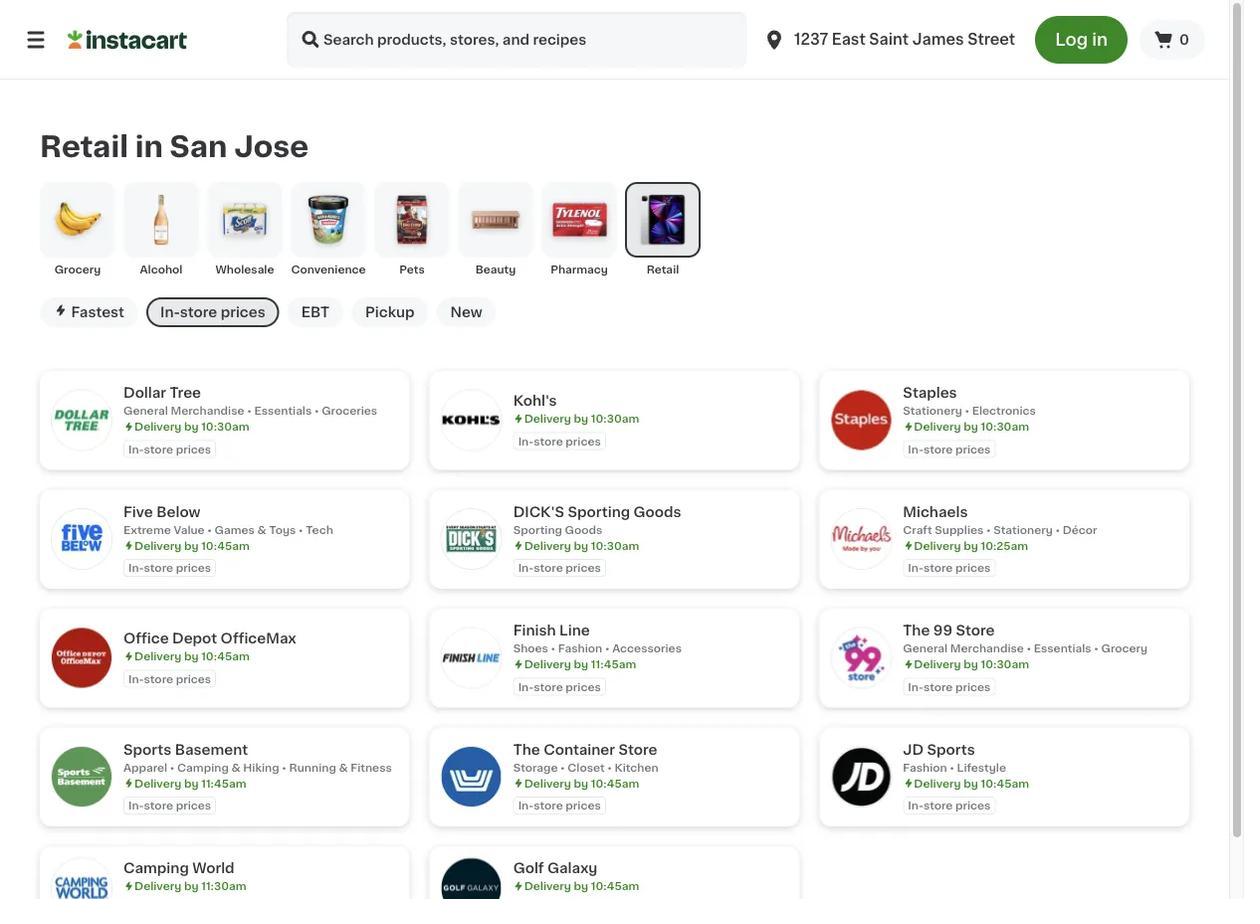 Task type: describe. For each thing, give the bounding box(es) containing it.
essentials inside dollar tree general merchandise • essentials • groceries
[[254, 405, 312, 416]]

log
[[1055, 31, 1088, 48]]

delivery down golf galaxy
[[524, 881, 571, 892]]

delivery by 11:45am for line
[[524, 659, 636, 670]]

fitness
[[351, 762, 392, 773]]

michaels
[[903, 505, 968, 519]]

convenience button
[[291, 182, 366, 278]]

finish line shoes • fashion • accessories
[[513, 624, 682, 654]]

the container store storage • closet • kitchen
[[513, 743, 658, 773]]

store for finish line
[[534, 682, 563, 693]]

kitchen
[[615, 762, 658, 773]]

camping inside sports basement apparel • camping & hiking • running & fitness
[[177, 762, 229, 773]]

store inside button
[[180, 305, 217, 319]]

delivery down the 'camping world'
[[134, 881, 181, 892]]

ebt
[[301, 305, 329, 319]]

prices for dick's sporting goods
[[566, 563, 601, 574]]

hiking
[[243, 762, 279, 773]]

fastest
[[71, 305, 124, 319]]

prices for dollar tree
[[176, 444, 211, 455]]

prices for sports basement
[[176, 801, 211, 812]]

prices for michaels
[[956, 563, 991, 574]]

retail in san jose
[[40, 132, 309, 161]]

0
[[1180, 33, 1189, 47]]

the for the 99 store
[[903, 624, 930, 638]]

fastest button
[[40, 297, 138, 327]]

in for log
[[1092, 31, 1108, 48]]

sports inside jd sports fashion • lifestyle
[[927, 743, 975, 757]]

in- for dick's sporting goods
[[518, 563, 534, 574]]

the container store image
[[442, 748, 501, 807]]

container
[[544, 743, 615, 757]]

retail in san jose main content
[[0, 80, 1229, 900]]

san
[[170, 132, 227, 161]]

1 horizontal spatial sporting
[[568, 505, 630, 519]]

pickup
[[365, 305, 415, 319]]

office depot officemax
[[123, 632, 296, 646]]

prices down depot
[[176, 674, 211, 685]]

michaels image
[[831, 510, 891, 569]]

log in
[[1055, 31, 1108, 48]]

10:25am
[[981, 540, 1028, 551]]

by for five below
[[184, 540, 199, 551]]

saint
[[869, 32, 909, 47]]

by for dollar tree
[[184, 421, 199, 432]]

merchandise inside dollar tree general merchandise • essentials • groceries
[[171, 405, 244, 416]]

new
[[450, 305, 482, 319]]

delivery for michaels
[[914, 540, 961, 551]]

line
[[559, 624, 590, 638]]

0 horizontal spatial &
[[231, 762, 240, 773]]

log in button
[[1035, 16, 1128, 64]]

pharmacy button
[[541, 182, 617, 278]]

merchandise inside the 99 store general merchandise • essentials • grocery
[[950, 643, 1024, 654]]

alcohol button
[[123, 182, 199, 278]]

store down kohl's
[[534, 436, 563, 447]]

in-store prices inside button
[[160, 305, 265, 319]]

sports basement apparel • camping & hiking • running & fitness
[[123, 743, 392, 773]]

Search field
[[287, 12, 747, 68]]

stationery inside the staples stationery • electronics
[[903, 405, 962, 416]]

store for the 99 store
[[924, 682, 953, 693]]

in-store prices for michaels
[[908, 563, 991, 574]]

1237
[[794, 32, 828, 47]]

delivery by 10:45am for jd sports
[[914, 778, 1029, 789]]

office
[[123, 632, 169, 646]]

tree
[[170, 386, 201, 400]]

in- for finish line
[[518, 682, 534, 693]]

delivery by 10:30am for dick's sporting goods
[[524, 540, 639, 551]]

golf galaxy
[[513, 862, 598, 876]]

prices up dick's sporting goods sporting goods at bottom
[[566, 436, 601, 447]]

in- for staples
[[908, 444, 924, 455]]

beauty
[[475, 264, 516, 275]]

store for dollar tree
[[144, 444, 173, 455]]

east
[[832, 32, 866, 47]]

grocery button
[[40, 182, 115, 278]]

delivery for dick's sporting goods
[[524, 540, 571, 551]]

delivery for dollar tree
[[134, 421, 181, 432]]

1237 east saint james street button
[[755, 12, 1023, 68]]

value
[[174, 524, 205, 535]]

the 99 store image
[[831, 629, 891, 688]]

dollar
[[123, 386, 166, 400]]

dollar tree image
[[52, 391, 111, 451]]

in- for five below
[[128, 563, 144, 574]]

sports basement image
[[52, 748, 111, 807]]

new button
[[436, 297, 496, 327]]

store for five below
[[144, 563, 173, 574]]

in-store prices for the container store
[[518, 801, 601, 812]]

grocery inside button
[[54, 264, 101, 275]]

five below extreme value • games & toys • tech
[[123, 505, 333, 535]]

& inside five below extreme value • games & toys • tech
[[257, 524, 266, 535]]

finish line image
[[442, 629, 501, 688]]

general inside the 99 store general merchandise • essentials • grocery
[[903, 643, 948, 654]]

grocery inside the 99 store general merchandise • essentials • grocery
[[1101, 643, 1148, 654]]

dick's sporting goods image
[[442, 510, 501, 569]]

pets
[[399, 264, 425, 275]]

11:30am
[[201, 881, 246, 892]]

jd
[[903, 743, 924, 757]]

pickup button
[[351, 297, 428, 327]]

retail for retail
[[647, 264, 679, 275]]

games
[[215, 524, 255, 535]]

pharmacy
[[551, 264, 608, 275]]

golf galaxy image
[[442, 859, 501, 900]]

depot
[[172, 632, 217, 646]]

toys
[[269, 524, 296, 535]]

jd sports image
[[831, 748, 891, 807]]

staples
[[903, 386, 957, 400]]

groceries
[[322, 405, 377, 416]]

10:30am for dick's sporting goods
[[591, 540, 639, 551]]

ebt button
[[287, 297, 343, 327]]

storage
[[513, 762, 558, 773]]

electronics
[[972, 405, 1036, 416]]

below
[[156, 505, 201, 519]]

delivery by 10:45am down galaxy
[[524, 881, 639, 892]]

0 button
[[1140, 20, 1205, 60]]

jd sports fashion • lifestyle
[[903, 743, 1006, 773]]

in- for the 99 store
[[908, 682, 924, 693]]

prices for the container store
[[566, 801, 601, 812]]

delivery for the 99 store
[[914, 659, 961, 670]]

store down office
[[144, 674, 173, 685]]

pets button
[[374, 182, 450, 278]]

camping world image
[[52, 859, 111, 900]]

the for the container store
[[513, 743, 540, 757]]

in-store prices down kohl's
[[518, 436, 601, 447]]

alcohol
[[140, 264, 183, 275]]

by for michaels
[[964, 540, 978, 551]]

delivery by 10:45am down depot
[[134, 651, 250, 662]]

10:45am down office depot officemax at the bottom of the page
[[201, 651, 250, 662]]

prices for the 99 store
[[956, 682, 991, 693]]

delivery by 11:45am for basement
[[134, 778, 246, 789]]

in-store prices button
[[146, 297, 279, 327]]

fashion inside finish line shoes • fashion • accessories
[[558, 643, 602, 654]]

10:45am for the container store
[[591, 778, 639, 789]]

store for staples
[[924, 444, 953, 455]]

in-store prices for the 99 store
[[908, 682, 991, 693]]

delivery down kohl's
[[524, 413, 571, 424]]

beauty button
[[458, 182, 534, 278]]

in- for sports basement
[[128, 801, 144, 812]]

james
[[912, 32, 964, 47]]

• inside jd sports fashion • lifestyle
[[950, 762, 954, 773]]



Task type: locate. For each thing, give the bounding box(es) containing it.
delivery for finish line
[[524, 659, 571, 670]]

world
[[192, 862, 235, 876]]

general down dollar
[[123, 405, 168, 416]]

11:45am for finish line
[[591, 659, 636, 670]]

store down shoes
[[534, 682, 563, 693]]

prices down value
[[176, 563, 211, 574]]

the inside the container store storage • closet • kitchen
[[513, 743, 540, 757]]

delivery by 11:45am down basement
[[134, 778, 246, 789]]

office depot officemax image
[[52, 629, 111, 688]]

convenience
[[291, 264, 366, 275]]

dollar tree general merchandise • essentials • groceries
[[123, 386, 377, 416]]

0 vertical spatial merchandise
[[171, 405, 244, 416]]

in-store prices
[[160, 305, 265, 319], [518, 436, 601, 447], [128, 444, 211, 455], [908, 444, 991, 455], [128, 563, 211, 574], [518, 563, 601, 574], [908, 563, 991, 574], [128, 674, 211, 685], [518, 682, 601, 693], [908, 682, 991, 693], [128, 801, 211, 812], [518, 801, 601, 812], [908, 801, 991, 812]]

prices down closet
[[566, 801, 601, 812]]

shoes
[[513, 643, 548, 654]]

in-store prices down 99
[[908, 682, 991, 693]]

0 horizontal spatial store
[[619, 743, 657, 757]]

in- down jd
[[908, 801, 924, 812]]

1 vertical spatial goods
[[565, 524, 603, 535]]

delivery for five below
[[134, 540, 181, 551]]

by for the 99 store
[[964, 659, 978, 670]]

1 horizontal spatial essentials
[[1034, 643, 1091, 654]]

1 horizontal spatial goods
[[634, 505, 681, 519]]

delivery by 10:25am
[[914, 540, 1028, 551]]

décor
[[1063, 524, 1097, 535]]

dick's sporting goods sporting goods
[[513, 505, 681, 535]]

delivery down the craft
[[914, 540, 961, 551]]

michaels craft supplies • stationery • décor
[[903, 505, 1097, 535]]

1 horizontal spatial delivery by 11:45am
[[524, 659, 636, 670]]

0 horizontal spatial sports
[[123, 743, 171, 757]]

in-store prices down tree
[[128, 444, 211, 455]]

1 vertical spatial in
[[135, 132, 163, 161]]

by
[[574, 413, 588, 424], [184, 421, 199, 432], [964, 421, 978, 432], [184, 540, 199, 551], [574, 540, 588, 551], [964, 540, 978, 551], [184, 651, 199, 662], [574, 659, 588, 670], [964, 659, 978, 670], [184, 778, 199, 789], [574, 778, 588, 789], [964, 778, 978, 789], [184, 881, 199, 892], [574, 881, 588, 892]]

in-store prices down value
[[128, 563, 211, 574]]

prices for staples
[[956, 444, 991, 455]]

0 horizontal spatial essentials
[[254, 405, 312, 416]]

store for the 99 store
[[956, 624, 995, 638]]

extreme
[[123, 524, 171, 535]]

in- down apparel
[[128, 801, 144, 812]]

general down 99
[[903, 643, 948, 654]]

general inside dollar tree general merchandise • essentials • groceries
[[123, 405, 168, 416]]

1 horizontal spatial retail
[[647, 264, 679, 275]]

prices down dick's sporting goods sporting goods at bottom
[[566, 563, 601, 574]]

•
[[247, 405, 252, 416], [314, 405, 319, 416], [965, 405, 969, 416], [207, 524, 212, 535], [299, 524, 303, 535], [986, 524, 991, 535], [1055, 524, 1060, 535], [551, 643, 556, 654], [605, 643, 610, 654], [1027, 643, 1031, 654], [1094, 643, 1099, 654], [170, 762, 175, 773], [282, 762, 287, 773], [560, 762, 565, 773], [607, 762, 612, 773], [950, 762, 954, 773]]

prices down the 99 store general merchandise • essentials • grocery
[[956, 682, 991, 693]]

10:30am
[[591, 413, 639, 424], [201, 421, 249, 432], [981, 421, 1029, 432], [591, 540, 639, 551], [981, 659, 1029, 670]]

golf
[[513, 862, 544, 876]]

delivery by 11:30am
[[134, 881, 246, 892]]

prices for finish line
[[566, 682, 601, 693]]

delivery by 10:30am down 99
[[914, 659, 1029, 670]]

in- for dollar tree
[[128, 444, 144, 455]]

• inside the staples stationery • electronics
[[965, 405, 969, 416]]

in-store prices down the staples stationery • electronics at the top right of the page
[[908, 444, 991, 455]]

store inside the 99 store general merchandise • essentials • grocery
[[956, 624, 995, 638]]

1237 east saint james street button
[[763, 12, 1015, 68]]

stationery inside michaels craft supplies • stationery • décor
[[994, 524, 1053, 535]]

sports
[[123, 743, 171, 757], [927, 743, 975, 757]]

merchandise down 99
[[950, 643, 1024, 654]]

store for michaels
[[924, 563, 953, 574]]

in-store prices for dollar tree
[[128, 444, 211, 455]]

1 vertical spatial 11:45am
[[201, 778, 246, 789]]

& left toys
[[257, 524, 266, 535]]

in-store prices for sports basement
[[128, 801, 211, 812]]

0 vertical spatial grocery
[[54, 264, 101, 275]]

0 horizontal spatial sporting
[[513, 524, 562, 535]]

fashion down jd
[[903, 762, 947, 773]]

0 vertical spatial stationery
[[903, 405, 962, 416]]

1 horizontal spatial stationery
[[994, 524, 1053, 535]]

delivery down shoes
[[524, 659, 571, 670]]

delivery down dollar
[[134, 421, 181, 432]]

2 horizontal spatial &
[[339, 762, 348, 773]]

staples stationery • electronics
[[903, 386, 1036, 416]]

closet
[[568, 762, 605, 773]]

delivery by 10:45am down lifestyle
[[914, 778, 1029, 789]]

0 vertical spatial camping
[[177, 762, 229, 773]]

retail inside button
[[647, 264, 679, 275]]

by for dick's sporting goods
[[574, 540, 588, 551]]

1 horizontal spatial merchandise
[[950, 643, 1024, 654]]

prices down the staples stationery • electronics at the top right of the page
[[956, 444, 991, 455]]

in right log
[[1092, 31, 1108, 48]]

prices down wholesale
[[221, 305, 265, 319]]

0 horizontal spatial fashion
[[558, 643, 602, 654]]

0 vertical spatial in
[[1092, 31, 1108, 48]]

10:30am for the 99 store
[[981, 659, 1029, 670]]

store for dick's sporting goods
[[534, 563, 563, 574]]

by for staples
[[964, 421, 978, 432]]

1 vertical spatial essentials
[[1034, 643, 1091, 654]]

1 vertical spatial store
[[619, 743, 657, 757]]

delivery down extreme
[[134, 540, 181, 551]]

delivery down apparel
[[134, 778, 181, 789]]

store down jd sports fashion • lifestyle
[[924, 801, 953, 812]]

craft
[[903, 524, 932, 535]]

prices for jd sports
[[956, 801, 991, 812]]

store down staples
[[924, 444, 953, 455]]

& left hiking
[[231, 762, 240, 773]]

in-store prices down delivery by 10:25am
[[908, 563, 991, 574]]

retail for retail in san jose
[[40, 132, 128, 161]]

0 vertical spatial retail
[[40, 132, 128, 161]]

1 sports from the left
[[123, 743, 171, 757]]

10:45am
[[201, 540, 250, 551], [201, 651, 250, 662], [591, 778, 639, 789], [981, 778, 1029, 789], [591, 881, 639, 892]]

0 horizontal spatial stationery
[[903, 405, 962, 416]]

the inside the 99 store general merchandise • essentials • grocery
[[903, 624, 930, 638]]

street
[[968, 32, 1015, 47]]

1 vertical spatial retail
[[647, 264, 679, 275]]

store down the alcohol
[[180, 305, 217, 319]]

delivery by 10:30am down dick's sporting goods sporting goods at bottom
[[524, 540, 639, 551]]

by for finish line
[[574, 659, 588, 670]]

in-store prices for staples
[[908, 444, 991, 455]]

delivery down jd sports fashion • lifestyle
[[914, 778, 961, 789]]

None search field
[[287, 12, 747, 68]]

delivery for staples
[[914, 421, 961, 432]]

store down delivery by 10:25am
[[924, 563, 953, 574]]

stationery down staples
[[903, 405, 962, 416]]

1 vertical spatial delivery by 11:45am
[[134, 778, 246, 789]]

general
[[123, 405, 168, 416], [903, 643, 948, 654]]

1 vertical spatial the
[[513, 743, 540, 757]]

0 horizontal spatial retail
[[40, 132, 128, 161]]

0 vertical spatial 11:45am
[[591, 659, 636, 670]]

in
[[1092, 31, 1108, 48], [135, 132, 163, 161]]

in- down dollar
[[128, 444, 144, 455]]

prices down finish line shoes • fashion • accessories
[[566, 682, 601, 693]]

in-store prices for finish line
[[518, 682, 601, 693]]

store for the container store
[[619, 743, 657, 757]]

prices for five below
[[176, 563, 211, 574]]

apparel
[[123, 762, 167, 773]]

delivery by 11:45am down finish line shoes • fashion • accessories
[[524, 659, 636, 670]]

in-store prices down storage
[[518, 801, 601, 812]]

delivery by 10:30am down kohl's
[[524, 413, 639, 424]]

10:45am down "games"
[[201, 540, 250, 551]]

11:45am
[[591, 659, 636, 670], [201, 778, 246, 789]]

99
[[933, 624, 953, 638]]

1 horizontal spatial &
[[257, 524, 266, 535]]

prices inside button
[[221, 305, 265, 319]]

five
[[123, 505, 153, 519]]

0 horizontal spatial 11:45am
[[201, 778, 246, 789]]

in-store prices down wholesale
[[160, 305, 265, 319]]

officemax
[[221, 632, 296, 646]]

sports up apparel
[[123, 743, 171, 757]]

dick's
[[513, 505, 564, 519]]

store inside the container store storage • closet • kitchen
[[619, 743, 657, 757]]

essentials inside the 99 store general merchandise • essentials • grocery
[[1034, 643, 1091, 654]]

1 horizontal spatial store
[[956, 624, 995, 638]]

lifestyle
[[957, 762, 1006, 773]]

store down apparel
[[144, 801, 173, 812]]

0 vertical spatial fashion
[[558, 643, 602, 654]]

in- inside button
[[160, 305, 180, 319]]

10:45am for jd sports
[[981, 778, 1029, 789]]

the left 99
[[903, 624, 930, 638]]

stationery
[[903, 405, 962, 416], [994, 524, 1053, 535]]

11:45am for sports basement
[[201, 778, 246, 789]]

delivery
[[524, 413, 571, 424], [134, 421, 181, 432], [914, 421, 961, 432], [134, 540, 181, 551], [524, 540, 571, 551], [914, 540, 961, 551], [134, 651, 181, 662], [524, 659, 571, 670], [914, 659, 961, 670], [134, 778, 181, 789], [524, 778, 571, 789], [914, 778, 961, 789], [134, 881, 181, 892], [524, 881, 571, 892]]

accessories
[[612, 643, 682, 654]]

sports inside sports basement apparel • camping & hiking • running & fitness
[[123, 743, 171, 757]]

retail
[[40, 132, 128, 161], [647, 264, 679, 275]]

delivery down storage
[[524, 778, 571, 789]]

0 horizontal spatial merchandise
[[171, 405, 244, 416]]

10:30am for staples
[[981, 421, 1029, 432]]

1 horizontal spatial sports
[[927, 743, 975, 757]]

delivery for sports basement
[[134, 778, 181, 789]]

camping down basement
[[177, 762, 229, 773]]

10:45am down galaxy
[[591, 881, 639, 892]]

in inside the "log in" button
[[1092, 31, 1108, 48]]

delivery by 10:30am for staples
[[914, 421, 1029, 432]]

grocery
[[54, 264, 101, 275], [1101, 643, 1148, 654]]

sporting right 'dick's'
[[568, 505, 630, 519]]

by for sports basement
[[184, 778, 199, 789]]

1 vertical spatial general
[[903, 643, 948, 654]]

delivery for jd sports
[[914, 778, 961, 789]]

store for sports basement
[[144, 801, 173, 812]]

kohl's image
[[442, 391, 501, 451]]

in for retail
[[135, 132, 163, 161]]

by for the container store
[[574, 778, 588, 789]]

1 vertical spatial camping
[[123, 862, 189, 876]]

store
[[956, 624, 995, 638], [619, 743, 657, 757]]

0 horizontal spatial in
[[135, 132, 163, 161]]

1 horizontal spatial grocery
[[1101, 643, 1148, 654]]

store down storage
[[534, 801, 563, 812]]

supplies
[[935, 524, 984, 535]]

in- for the container store
[[518, 801, 534, 812]]

delivery by 10:30am for dollar tree
[[134, 421, 249, 432]]

0 horizontal spatial goods
[[565, 524, 603, 535]]

finish
[[513, 624, 556, 638]]

10:30am for dollar tree
[[201, 421, 249, 432]]

fashion down line
[[558, 643, 602, 654]]

the
[[903, 624, 930, 638], [513, 743, 540, 757]]

0 horizontal spatial grocery
[[54, 264, 101, 275]]

1 vertical spatial sporting
[[513, 524, 562, 535]]

store down dollar
[[144, 444, 173, 455]]

galaxy
[[547, 862, 598, 876]]

10:45am down kitchen
[[591, 778, 639, 789]]

1 horizontal spatial in
[[1092, 31, 1108, 48]]

five below image
[[52, 510, 111, 569]]

merchandise
[[171, 405, 244, 416], [950, 643, 1024, 654]]

store for the container store
[[534, 801, 563, 812]]

in- down office
[[128, 674, 144, 685]]

in-store prices for five below
[[128, 563, 211, 574]]

instacart logo image
[[68, 28, 187, 52]]

delivery by 11:45am
[[524, 659, 636, 670], [134, 778, 246, 789]]

delivery by 10:45am down value
[[134, 540, 250, 551]]

running
[[289, 762, 336, 773]]

in-store prices for dick's sporting goods
[[518, 563, 601, 574]]

wholesale
[[215, 264, 274, 275]]

0 vertical spatial sporting
[[568, 505, 630, 519]]

kohl's
[[513, 394, 557, 408]]

10:45am down lifestyle
[[981, 778, 1029, 789]]

in- down kohl's
[[518, 436, 534, 447]]

fashion inside jd sports fashion • lifestyle
[[903, 762, 947, 773]]

store
[[180, 305, 217, 319], [534, 436, 563, 447], [144, 444, 173, 455], [924, 444, 953, 455], [144, 563, 173, 574], [534, 563, 563, 574], [924, 563, 953, 574], [144, 674, 173, 685], [534, 682, 563, 693], [924, 682, 953, 693], [144, 801, 173, 812], [534, 801, 563, 812], [924, 801, 953, 812]]

prices down lifestyle
[[956, 801, 991, 812]]

staples image
[[831, 391, 891, 451]]

delivery down 99
[[914, 659, 961, 670]]

in- right the 99 store image
[[908, 682, 924, 693]]

in-store prices down shoes
[[518, 682, 601, 693]]

retail up grocery button
[[40, 132, 128, 161]]

0 vertical spatial store
[[956, 624, 995, 638]]

delivery down office
[[134, 651, 181, 662]]

0 horizontal spatial delivery by 11:45am
[[134, 778, 246, 789]]

0 horizontal spatial general
[[123, 405, 168, 416]]

prices
[[221, 305, 265, 319], [566, 436, 601, 447], [176, 444, 211, 455], [956, 444, 991, 455], [176, 563, 211, 574], [566, 563, 601, 574], [956, 563, 991, 574], [176, 674, 211, 685], [566, 682, 601, 693], [956, 682, 991, 693], [176, 801, 211, 812], [566, 801, 601, 812], [956, 801, 991, 812]]

camping
[[177, 762, 229, 773], [123, 862, 189, 876]]

tech
[[306, 524, 333, 535]]

in- down storage
[[518, 801, 534, 812]]

goods
[[634, 505, 681, 519], [565, 524, 603, 535]]

1 horizontal spatial the
[[903, 624, 930, 638]]

the 99 store general merchandise • essentials • grocery
[[903, 624, 1148, 654]]

jose
[[234, 132, 309, 161]]

delivery down 'dick's'
[[524, 540, 571, 551]]

10:45am for five below
[[201, 540, 250, 551]]

in- down the alcohol
[[160, 305, 180, 319]]

in- for michaels
[[908, 563, 924, 574]]

in- down the craft
[[908, 563, 924, 574]]

in- down staples
[[908, 444, 924, 455]]

delivery down staples
[[914, 421, 961, 432]]

delivery for the container store
[[524, 778, 571, 789]]

by for jd sports
[[964, 778, 978, 789]]

prices down basement
[[176, 801, 211, 812]]

delivery by 10:45am for five below
[[134, 540, 250, 551]]

1237 east saint james street
[[794, 32, 1015, 47]]

store right 99
[[956, 624, 995, 638]]

delivery by 10:45am down closet
[[524, 778, 639, 789]]

0 horizontal spatial the
[[513, 743, 540, 757]]

2 sports from the left
[[927, 743, 975, 757]]

in-store prices down apparel
[[128, 801, 211, 812]]

1 horizontal spatial 11:45am
[[591, 659, 636, 670]]

in-
[[160, 305, 180, 319], [518, 436, 534, 447], [128, 444, 144, 455], [908, 444, 924, 455], [128, 563, 144, 574], [518, 563, 534, 574], [908, 563, 924, 574], [128, 674, 144, 685], [518, 682, 534, 693], [908, 682, 924, 693], [128, 801, 144, 812], [518, 801, 534, 812], [908, 801, 924, 812]]

in-store prices for jd sports
[[908, 801, 991, 812]]

0 vertical spatial the
[[903, 624, 930, 638]]

retail button
[[625, 182, 701, 278]]

in-store prices down jd sports fashion • lifestyle
[[908, 801, 991, 812]]

prices down tree
[[176, 444, 211, 455]]

in inside retail in san jose main content
[[135, 132, 163, 161]]

in-store prices down 'dick's'
[[518, 563, 601, 574]]

retail right pharmacy
[[647, 264, 679, 275]]

& left fitness
[[339, 762, 348, 773]]

in- down extreme
[[128, 563, 144, 574]]

delivery by 10:30am down tree
[[134, 421, 249, 432]]

delivery by 10:45am
[[134, 540, 250, 551], [134, 651, 250, 662], [524, 778, 639, 789], [914, 778, 1029, 789], [524, 881, 639, 892]]

0 vertical spatial general
[[123, 405, 168, 416]]

prices down delivery by 10:25am
[[956, 563, 991, 574]]

basement
[[175, 743, 248, 757]]

camping world
[[123, 862, 235, 876]]

delivery by 10:45am for the container store
[[524, 778, 639, 789]]

wholesale button
[[207, 182, 283, 278]]

0 vertical spatial delivery by 11:45am
[[524, 659, 636, 670]]

0 vertical spatial essentials
[[254, 405, 312, 416]]

in-store prices down office
[[128, 674, 211, 685]]

delivery by 10:30am for the 99 store
[[914, 659, 1029, 670]]

in- down 'dick's'
[[518, 563, 534, 574]]

1 vertical spatial fashion
[[903, 762, 947, 773]]

store for jd sports
[[924, 801, 953, 812]]

&
[[257, 524, 266, 535], [231, 762, 240, 773], [339, 762, 348, 773]]

essentials
[[254, 405, 312, 416], [1034, 643, 1091, 654]]

store down 'dick's'
[[534, 563, 563, 574]]

1 horizontal spatial fashion
[[903, 762, 947, 773]]

1 vertical spatial stationery
[[994, 524, 1053, 535]]

11:45am down finish line shoes • fashion • accessories
[[591, 659, 636, 670]]

sporting down 'dick's'
[[513, 524, 562, 535]]

1 vertical spatial grocery
[[1101, 643, 1148, 654]]

in- for jd sports
[[908, 801, 924, 812]]

0 vertical spatial goods
[[634, 505, 681, 519]]

merchandise down tree
[[171, 405, 244, 416]]

1 vertical spatial merchandise
[[950, 643, 1024, 654]]

11:45am down basement
[[201, 778, 246, 789]]

the up storage
[[513, 743, 540, 757]]

delivery by 10:30am
[[524, 413, 639, 424], [134, 421, 249, 432], [914, 421, 1029, 432], [524, 540, 639, 551], [914, 659, 1029, 670]]

1 horizontal spatial general
[[903, 643, 948, 654]]

delivery by 10:30am down the staples stationery • electronics at the top right of the page
[[914, 421, 1029, 432]]



Task type: vqa. For each thing, say whether or not it's contained in the screenshot.
tasteful selections bag of potato medley 24 oz
no



